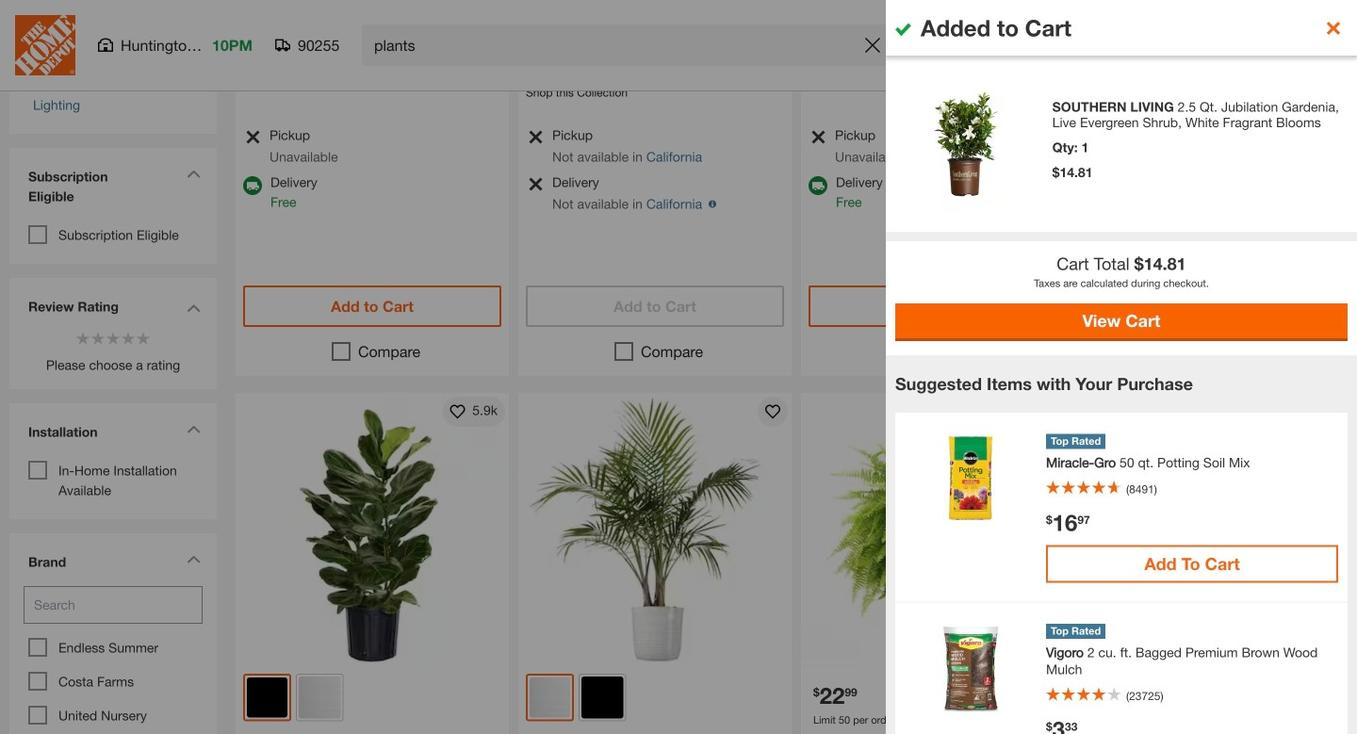 Task type: locate. For each thing, give the bounding box(es) containing it.
limited stock for pickup image for second available shipping icon
[[809, 129, 827, 145]]

1 horizontal spatial limited stock for pickup image
[[526, 176, 544, 192]]

Search text field
[[24, 586, 203, 624]]

white image left black icon
[[530, 678, 570, 718]]

0 horizontal spatial available shipping image
[[243, 176, 262, 195]]

1 add to list image from the left
[[450, 404, 465, 419]]

white image right black image at the left bottom
[[299, 677, 341, 719]]

limited stock for pickup image
[[243, 129, 261, 145], [809, 129, 827, 145], [526, 176, 544, 192]]

black image
[[582, 677, 624, 719]]

1 horizontal spatial white image
[[530, 678, 570, 718]]

limited stock for pickup image
[[526, 129, 544, 145], [1092, 129, 1110, 145]]

2 horizontal spatial available shipping image
[[1092, 176, 1111, 195]]

1 limited stock for pickup image from the left
[[526, 129, 544, 145]]

white image
[[299, 677, 341, 719], [530, 678, 570, 718]]

2 horizontal spatial limited stock for pickup image
[[809, 129, 827, 145]]

3 available shipping image from the left
[[1092, 176, 1111, 195]]

0 horizontal spatial add to list image
[[1016, 404, 1031, 419]]

1 horizontal spatial available shipping image
[[809, 176, 828, 195]]

1 horizontal spatial limited stock for pickup image
[[1092, 129, 1110, 145]]

available shipping image
[[243, 176, 262, 195], [809, 176, 828, 195], [1092, 176, 1111, 195]]

2 add to list image from the left
[[1309, 404, 1324, 419]]

add to list image
[[1016, 404, 1031, 419], [1309, 404, 1324, 419]]

0 horizontal spatial limited stock for pickup image
[[526, 129, 544, 145]]

0 horizontal spatial add to list image
[[450, 404, 465, 419]]

1 horizontal spatial add to list image
[[1309, 404, 1324, 419]]

0 horizontal spatial limited stock for pickup image
[[243, 129, 261, 145]]

clear field icon image
[[866, 38, 881, 53]]

1 horizontal spatial add to list image
[[766, 404, 781, 419]]

add to list image
[[450, 404, 465, 419], [766, 404, 781, 419]]



Task type: vqa. For each thing, say whether or not it's contained in the screenshot.
the 3,
no



Task type: describe. For each thing, give the bounding box(es) containing it.
4 star image
[[121, 331, 136, 346]]

3 star image
[[106, 331, 121, 346]]

5 star image
[[136, 331, 151, 346]]

1 star image
[[75, 331, 91, 346]]

2 limited stock for pickup image from the left
[[1092, 129, 1110, 145]]

0 horizontal spatial white image
[[299, 677, 341, 719]]

limited stock for pickup image for first available shipping icon from the left
[[243, 129, 261, 145]]

majesty palm live indoor outdoor plant in 10 inch white decor pot image
[[519, 393, 792, 666]]

feedback link image
[[1332, 319, 1358, 421]]

1 add to list image from the left
[[1016, 404, 1031, 419]]

2 star image
[[91, 331, 106, 346]]

1 available shipping image from the left
[[243, 176, 262, 195]]

black image
[[247, 678, 287, 718]]

19 oz. cherokee purple heirloom tomato plant (2-pack) image
[[1084, 393, 1358, 666]]

2 add to list image from the left
[[766, 404, 781, 419]]

the home depot logo image
[[15, 15, 75, 75]]

boston fern indoor/outdoor plant in 10 in. hanging basket, avg. shipping height 1-2 ft. tall image
[[801, 393, 1075, 666]]

2 available shipping image from the left
[[809, 176, 828, 195]]

fiddle leaf fig ficus lyrata live houseplant in 9.25 inch grower pot image
[[236, 393, 509, 666]]



